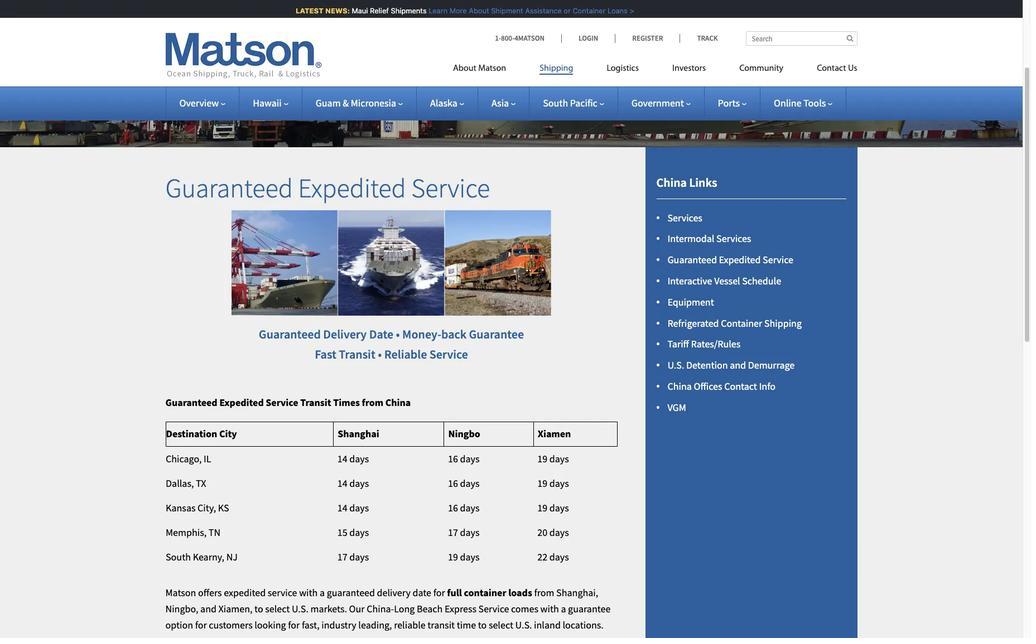 Task type: locate. For each thing, give the bounding box(es) containing it.
contact left us on the right
[[817, 64, 847, 73]]

china for china offices contact info
[[668, 380, 692, 393]]

0 vertical spatial south
[[543, 97, 568, 109]]

0 horizontal spatial container
[[568, 6, 601, 15]]

detention
[[687, 359, 728, 372]]

select down comes
[[489, 619, 514, 632]]

1 16 days from the top
[[448, 453, 480, 465]]

online tools link
[[774, 97, 833, 109]]

interactive vessel schedule link
[[668, 275, 782, 288]]

u.s.
[[668, 359, 685, 372], [292, 603, 309, 616], [516, 619, 532, 632]]

from right loads
[[534, 587, 555, 600]]

0 horizontal spatial south
[[166, 551, 191, 564]]

expedited inside china links section
[[719, 254, 761, 266]]

2 horizontal spatial for
[[434, 587, 445, 600]]

1 horizontal spatial u.s.
[[516, 619, 532, 632]]

a down shanghai,
[[561, 603, 566, 616]]

memphis, tn
[[166, 527, 221, 539]]

22 days
[[538, 551, 569, 564]]

0 horizontal spatial guaranteed expedited service
[[166, 172, 490, 205]]

china down reliable
[[386, 396, 411, 409]]

tools
[[804, 97, 826, 109]]

guaranteed
[[166, 172, 293, 205], [668, 254, 717, 266], [259, 327, 321, 342], [166, 396, 218, 409]]

1 horizontal spatial contact
[[817, 64, 847, 73]]

2 vertical spatial 16 days
[[448, 502, 480, 515]]

1 horizontal spatial expedited
[[298, 172, 406, 205]]

online
[[774, 97, 802, 109]]

1 vertical spatial and
[[200, 603, 217, 616]]

0 horizontal spatial expedited
[[220, 396, 264, 409]]

1 14 from the top
[[338, 453, 348, 465]]

container up rates/rules
[[721, 317, 763, 330]]

city
[[219, 428, 237, 441]]

2 vertical spatial u.s.
[[516, 619, 532, 632]]

2 vertical spatial 14
[[338, 502, 348, 515]]

1 horizontal spatial container
[[721, 317, 763, 330]]

alaska link
[[430, 97, 464, 109]]

online tools
[[774, 97, 826, 109]]

about right "more"
[[464, 6, 484, 15]]

14
[[338, 453, 348, 465], [338, 477, 348, 490], [338, 502, 348, 515]]

1 vertical spatial 14
[[338, 477, 348, 490]]

0 vertical spatial •
[[396, 327, 400, 342]]

chicago, il
[[166, 453, 211, 465]]

and down offers
[[200, 603, 217, 616]]

from inside from shanghai, ningbo, and xiamen, to select u.s. markets. our china-long beach express service comes with a guarantee option for customers looking for fast, industry leading, reliable transit time to select u.s. inland locations.
[[534, 587, 555, 600]]

1 horizontal spatial select
[[489, 619, 514, 632]]

for right the option
[[195, 619, 207, 632]]

u.s. down comes
[[516, 619, 532, 632]]

search image
[[847, 35, 854, 42]]

interactive
[[668, 275, 713, 288]]

0 horizontal spatial and
[[200, 603, 217, 616]]

0 vertical spatial with
[[299, 587, 318, 600]]

industry
[[322, 619, 357, 632]]

tariff
[[668, 338, 689, 351]]

contact down u.s. detention and demurrage
[[725, 380, 758, 393]]

1 horizontal spatial guaranteed expedited service
[[668, 254, 794, 266]]

1 vertical spatial 16
[[448, 477, 458, 490]]

1 vertical spatial transit
[[300, 396, 331, 409]]

container
[[568, 6, 601, 15], [721, 317, 763, 330]]

track link
[[680, 33, 718, 43]]

from shanghai, ningbo, and xiamen, to select u.s. markets. our china-long beach express service comes with a guarantee option for customers looking for fast, industry leading, reliable transit time to select u.s. inland locations.
[[166, 587, 611, 632]]

ports
[[718, 97, 740, 109]]

tariff rates/rules link
[[668, 338, 741, 351]]

16 days for chicago, il
[[448, 453, 480, 465]]

shipping up demurrage
[[765, 317, 802, 330]]

0 horizontal spatial with
[[299, 587, 318, 600]]

schedule
[[743, 275, 782, 288]]

to
[[255, 603, 263, 616], [478, 619, 487, 632]]

china left links
[[657, 175, 687, 191]]

19 days
[[538, 453, 569, 465], [538, 477, 569, 490], [538, 502, 569, 515], [448, 551, 480, 564]]

1 horizontal spatial a
[[561, 603, 566, 616]]

0 vertical spatial select
[[265, 603, 290, 616]]

u.s. down tariff
[[668, 359, 685, 372]]

1 horizontal spatial matson
[[479, 64, 506, 73]]

latest news: maui relief shipments learn more about shipment assistance or container loans >
[[291, 6, 629, 15]]

to right time
[[478, 619, 487, 632]]

shipping up south pacific
[[540, 64, 574, 73]]

0 vertical spatial china
[[657, 175, 687, 191]]

3 14 days from the top
[[338, 502, 369, 515]]

to up looking
[[255, 603, 263, 616]]

learn
[[424, 6, 442, 15]]

inland
[[534, 619, 561, 632]]

2 14 days from the top
[[338, 477, 369, 490]]

0 horizontal spatial services
[[668, 211, 703, 224]]

0 horizontal spatial contact
[[725, 380, 758, 393]]

19 for dallas, tx
[[538, 477, 548, 490]]

1 vertical spatial •
[[378, 347, 382, 362]]

4matson
[[515, 33, 545, 43]]

logistics
[[607, 64, 639, 73]]

shanghai,
[[557, 587, 599, 600]]

china up vgm
[[668, 380, 692, 393]]

for left full at the left bottom of the page
[[434, 587, 445, 600]]

customers
[[209, 619, 253, 632]]

south down memphis,
[[166, 551, 191, 564]]

0 vertical spatial a
[[320, 587, 325, 600]]

0 vertical spatial contact
[[817, 64, 847, 73]]

3 14 from the top
[[338, 502, 348, 515]]

contact inside top menu navigation
[[817, 64, 847, 73]]

transit down delivery
[[339, 347, 376, 362]]

1 vertical spatial 16 days
[[448, 477, 480, 490]]

1 horizontal spatial services
[[717, 232, 752, 245]]

0 horizontal spatial from
[[362, 396, 384, 409]]

service inside china links section
[[763, 254, 794, 266]]

1 horizontal spatial with
[[541, 603, 559, 616]]

intermodal services
[[668, 232, 752, 245]]

with up markets.
[[299, 587, 318, 600]]

fast
[[315, 347, 337, 362]]

1 vertical spatial to
[[478, 619, 487, 632]]

0 horizontal spatial transit
[[300, 396, 331, 409]]

0 vertical spatial from
[[362, 396, 384, 409]]

1 vertical spatial from
[[534, 587, 555, 600]]

guaranteed expedited service transit times from china
[[166, 396, 411, 409]]

1 vertical spatial select
[[489, 619, 514, 632]]

shipments
[[386, 6, 422, 15]]

from right times
[[362, 396, 384, 409]]

0 vertical spatial and
[[730, 359, 746, 372]]

guaranteed expedited service inside china links section
[[668, 254, 794, 266]]

1 vertical spatial expedited
[[719, 254, 761, 266]]

shipping inside china links section
[[765, 317, 802, 330]]

0 vertical spatial 17
[[448, 527, 458, 539]]

guaranteed expedited service link
[[668, 254, 794, 266]]

0 vertical spatial services
[[668, 211, 703, 224]]

0 horizontal spatial 17
[[338, 551, 348, 564]]

14 days
[[338, 453, 369, 465], [338, 477, 369, 490], [338, 502, 369, 515]]

u.s. inside china links section
[[668, 359, 685, 372]]

interactive vessel schedule
[[668, 275, 782, 288]]

14 days for dallas, tx
[[338, 477, 369, 490]]

long
[[394, 603, 415, 616]]

0 vertical spatial expedited
[[298, 172, 406, 205]]

a
[[320, 587, 325, 600], [561, 603, 566, 616]]

about matson link
[[453, 59, 523, 82]]

1 vertical spatial about
[[453, 64, 477, 73]]

u.s. up 'fast,'
[[292, 603, 309, 616]]

matson down 1-
[[479, 64, 506, 73]]

16
[[448, 453, 458, 465], [448, 477, 458, 490], [448, 502, 458, 515]]

transit left times
[[300, 396, 331, 409]]

1 16 from the top
[[448, 453, 458, 465]]

government
[[632, 97, 684, 109]]

with
[[299, 587, 318, 600], [541, 603, 559, 616]]

0 horizontal spatial to
[[255, 603, 263, 616]]

a inside from shanghai, ningbo, and xiamen, to select u.s. markets. our china-long beach express service comes with a guarantee option for customers looking for fast, industry leading, reliable transit time to select u.s. inland locations.
[[561, 603, 566, 616]]

1 horizontal spatial from
[[534, 587, 555, 600]]

us
[[848, 64, 858, 73]]

1 vertical spatial guaranteed expedited service
[[668, 254, 794, 266]]

0 horizontal spatial shipping
[[540, 64, 574, 73]]

16 for kansas city, ks
[[448, 502, 458, 515]]

2 vertical spatial expedited
[[220, 396, 264, 409]]

a up markets.
[[320, 587, 325, 600]]

with up inland
[[541, 603, 559, 616]]

1 horizontal spatial •
[[396, 327, 400, 342]]

south pacific
[[543, 97, 598, 109]]

and up china offices contact info link
[[730, 359, 746, 372]]

1 vertical spatial shipping
[[765, 317, 802, 330]]

guaranteed inside china links section
[[668, 254, 717, 266]]

about up alaska link
[[453, 64, 477, 73]]

1 horizontal spatial to
[[478, 619, 487, 632]]

refrigerated container shipping
[[668, 317, 802, 330]]

0 vertical spatial u.s.
[[668, 359, 685, 372]]

3 16 days from the top
[[448, 502, 480, 515]]

links
[[690, 175, 718, 191]]

None search field
[[746, 31, 858, 46]]

south
[[543, 97, 568, 109], [166, 551, 191, 564]]

services up intermodal
[[668, 211, 703, 224]]

0 horizontal spatial u.s.
[[292, 603, 309, 616]]

0 vertical spatial transit
[[339, 347, 376, 362]]

asia
[[492, 97, 509, 109]]

our
[[349, 603, 365, 616]]

0 horizontal spatial matson
[[166, 587, 196, 600]]

1 horizontal spatial 17 days
[[448, 527, 480, 539]]

express
[[445, 603, 477, 616]]

south left pacific in the right top of the page
[[543, 97, 568, 109]]

service
[[412, 172, 490, 205], [763, 254, 794, 266], [430, 347, 468, 362], [266, 396, 298, 409], [479, 603, 509, 616]]

for left 'fast,'
[[288, 619, 300, 632]]

south for south pacific
[[543, 97, 568, 109]]

1 horizontal spatial 17
[[448, 527, 458, 539]]

1 vertical spatial services
[[717, 232, 752, 245]]

china-
[[367, 603, 394, 616]]

2 vertical spatial 14 days
[[338, 502, 369, 515]]

0 horizontal spatial for
[[195, 619, 207, 632]]

2 14 from the top
[[338, 477, 348, 490]]

1 vertical spatial 17 days
[[338, 551, 369, 564]]

1 14 days from the top
[[338, 453, 369, 465]]

container inside china links section
[[721, 317, 763, 330]]

1 vertical spatial contact
[[725, 380, 758, 393]]

0 vertical spatial shipping
[[540, 64, 574, 73]]

guarantee
[[568, 603, 611, 616]]

select down the service
[[265, 603, 290, 616]]

1 vertical spatial a
[[561, 603, 566, 616]]

2 horizontal spatial u.s.
[[668, 359, 685, 372]]

asia link
[[492, 97, 516, 109]]

• right date
[[396, 327, 400, 342]]

0 vertical spatial 16
[[448, 453, 458, 465]]

0 vertical spatial 16 days
[[448, 453, 480, 465]]

logistics link
[[590, 59, 656, 82]]

matson inside about matson link
[[479, 64, 506, 73]]

1 horizontal spatial south
[[543, 97, 568, 109]]

guam
[[316, 97, 341, 109]]

16 for chicago, il
[[448, 453, 458, 465]]

refrigerated container shipping link
[[668, 317, 802, 330]]

intermodal
[[668, 232, 715, 245]]

for
[[434, 587, 445, 600], [195, 619, 207, 632], [288, 619, 300, 632]]

0 horizontal spatial a
[[320, 587, 325, 600]]

0 horizontal spatial •
[[378, 347, 382, 362]]

looking
[[255, 619, 286, 632]]

0 vertical spatial 14
[[338, 453, 348, 465]]

1 horizontal spatial transit
[[339, 347, 376, 362]]

0 vertical spatial guaranteed expedited service
[[166, 172, 490, 205]]

0 vertical spatial to
[[255, 603, 263, 616]]

1 horizontal spatial shipping
[[765, 317, 802, 330]]

demurrage
[[748, 359, 795, 372]]

services up "guaranteed expedited service" link
[[717, 232, 752, 245]]

3 16 from the top
[[448, 502, 458, 515]]

1 vertical spatial matson
[[166, 587, 196, 600]]

2 16 days from the top
[[448, 477, 480, 490]]

800-
[[501, 33, 515, 43]]

2 horizontal spatial expedited
[[719, 254, 761, 266]]

matson up ningbo,
[[166, 587, 196, 600]]

1 vertical spatial with
[[541, 603, 559, 616]]

2 vertical spatial 16
[[448, 502, 458, 515]]

delivery
[[377, 587, 411, 600]]

container right or
[[568, 6, 601, 15]]

• down date
[[378, 347, 382, 362]]

>
[[625, 6, 629, 15]]

0 vertical spatial 14 days
[[338, 453, 369, 465]]

1 vertical spatial south
[[166, 551, 191, 564]]

1 vertical spatial 14 days
[[338, 477, 369, 490]]

2 16 from the top
[[448, 477, 458, 490]]

16 days for kansas city, ks
[[448, 502, 480, 515]]

1 vertical spatial container
[[721, 317, 763, 330]]

0 vertical spatial matson
[[479, 64, 506, 73]]

0 vertical spatial container
[[568, 6, 601, 15]]

1 vertical spatial china
[[668, 380, 692, 393]]

ks
[[218, 502, 229, 515]]

china offices contact info link
[[668, 380, 776, 393]]

comes
[[511, 603, 539, 616]]

1 horizontal spatial and
[[730, 359, 746, 372]]



Task type: vqa. For each thing, say whether or not it's contained in the screenshot.


Task type: describe. For each thing, give the bounding box(es) containing it.
14 for chicago, il
[[338, 453, 348, 465]]

vgm
[[668, 401, 687, 414]]

0 horizontal spatial select
[[265, 603, 290, 616]]

transit inside guaranteed delivery date • money-back guarantee fast transit • reliable service
[[339, 347, 376, 362]]

back
[[442, 327, 467, 342]]

1-800-4matson link
[[495, 33, 562, 43]]

or
[[559, 6, 566, 15]]

shanghai
[[338, 428, 379, 441]]

time
[[457, 619, 476, 632]]

destination
[[166, 428, 217, 441]]

and inside from shanghai, ningbo, and xiamen, to select u.s. markets. our china-long beach express service comes with a guarantee option for customers looking for fast, industry leading, reliable transit time to select u.s. inland locations.
[[200, 603, 217, 616]]

locations.
[[563, 619, 604, 632]]

contact us link
[[801, 59, 858, 82]]

transit
[[428, 619, 455, 632]]

south for south kearny, nj
[[166, 551, 191, 564]]

community link
[[723, 59, 801, 82]]

ningbo
[[449, 428, 480, 441]]

0 vertical spatial about
[[464, 6, 484, 15]]

china links section
[[632, 148, 872, 639]]

city,
[[198, 502, 216, 515]]

service
[[268, 587, 297, 600]]

loads
[[509, 587, 532, 600]]

19 days for dallas, tx
[[538, 477, 569, 490]]

beach
[[417, 603, 443, 616]]

loans
[[603, 6, 623, 15]]

login link
[[562, 33, 615, 43]]

register link
[[615, 33, 680, 43]]

19 days for kansas city, ks
[[538, 502, 569, 515]]

15 days
[[338, 527, 369, 539]]

kansas
[[166, 502, 196, 515]]

and inside china links section
[[730, 359, 746, 372]]

vgm link
[[668, 401, 687, 414]]

track
[[697, 33, 718, 43]]

guam & micronesia
[[316, 97, 396, 109]]

16 days for dallas, tx
[[448, 477, 480, 490]]

chicago,
[[166, 453, 202, 465]]

nj
[[226, 551, 238, 564]]

0 horizontal spatial 17 days
[[338, 551, 369, 564]]

Search search field
[[746, 31, 858, 46]]

times
[[333, 396, 360, 409]]

vessel
[[715, 275, 741, 288]]

destination city
[[166, 428, 237, 441]]

maui
[[347, 6, 363, 15]]

micronesia
[[351, 97, 396, 109]]

money-
[[403, 327, 442, 342]]

reliable
[[384, 347, 427, 362]]

1 vertical spatial u.s.
[[292, 603, 309, 616]]

rates/rules
[[691, 338, 741, 351]]

kearny,
[[193, 551, 224, 564]]

14 days for chicago, il
[[338, 453, 369, 465]]

shipment
[[486, 6, 518, 15]]

delivery
[[323, 327, 367, 342]]

investors link
[[656, 59, 723, 82]]

expedited
[[224, 587, 266, 600]]

memphis,
[[166, 527, 207, 539]]

guaranteed inside guaranteed delivery date • money-back guarantee fast transit • reliable service
[[259, 327, 321, 342]]

leading,
[[359, 619, 392, 632]]

dallas,
[[166, 477, 194, 490]]

14 for dallas, tx
[[338, 477, 348, 490]]

matson containership at port and at sea. matson containers transported by train. image
[[232, 210, 552, 316]]

14 days for kansas city, ks
[[338, 502, 369, 515]]

south pacific link
[[543, 97, 604, 109]]

assistance
[[520, 6, 557, 15]]

guarantee
[[469, 327, 524, 342]]

news:
[[320, 6, 345, 15]]

full
[[447, 587, 462, 600]]

19 days for chicago, il
[[538, 453, 569, 465]]

blue matson logo with ocean, shipping, truck, rail and logistics written beneath it. image
[[166, 33, 322, 79]]

matson containership manulani at terminal preparing to ship from china. image
[[0, 0, 1023, 148]]

ports link
[[718, 97, 747, 109]]

14 for kansas city, ks
[[338, 502, 348, 515]]

service inside from shanghai, ningbo, and xiamen, to select u.s. markets. our china-long beach express service comes with a guarantee option for customers looking for fast, industry leading, reliable transit time to select u.s. inland locations.
[[479, 603, 509, 616]]

register
[[633, 33, 663, 43]]

info
[[760, 380, 776, 393]]

overview link
[[179, 97, 226, 109]]

refrigerated
[[668, 317, 719, 330]]

shipping inside top menu navigation
[[540, 64, 574, 73]]

china for china links
[[657, 175, 687, 191]]

pacific
[[570, 97, 598, 109]]

1-800-4matson
[[495, 33, 545, 43]]

about inside top menu navigation
[[453, 64, 477, 73]]

1 vertical spatial 17
[[338, 551, 348, 564]]

0 vertical spatial 17 days
[[448, 527, 480, 539]]

1 horizontal spatial for
[[288, 619, 300, 632]]

china offices contact info
[[668, 380, 776, 393]]

19 for chicago, il
[[538, 453, 548, 465]]

option
[[166, 619, 193, 632]]

reliable
[[394, 619, 426, 632]]

container
[[464, 587, 507, 600]]

tx
[[196, 477, 206, 490]]

hawaii
[[253, 97, 282, 109]]

il
[[204, 453, 211, 465]]

contact us
[[817, 64, 858, 73]]

20
[[538, 527, 548, 539]]

matson offers expedited service with a guaranteed delivery date for full container loads
[[166, 587, 532, 600]]

with inside from shanghai, ningbo, and xiamen, to select u.s. markets. our china-long beach express service comes with a guarantee option for customers looking for fast, industry leading, reliable transit time to select u.s. inland locations.
[[541, 603, 559, 616]]

about matson
[[453, 64, 506, 73]]

1-
[[495, 33, 501, 43]]

services link
[[668, 211, 703, 224]]

service inside guaranteed delivery date • money-back guarantee fast transit • reliable service
[[430, 347, 468, 362]]

19 for kansas city, ks
[[538, 502, 548, 515]]

overview
[[179, 97, 219, 109]]

contact inside china links section
[[725, 380, 758, 393]]

equipment link
[[668, 296, 714, 309]]

u.s. detention and demurrage
[[668, 359, 795, 372]]

16 for dallas, tx
[[448, 477, 458, 490]]

top menu navigation
[[453, 59, 858, 82]]

date
[[413, 587, 432, 600]]

2 vertical spatial china
[[386, 396, 411, 409]]

guaranteed
[[327, 587, 375, 600]]

22
[[538, 551, 548, 564]]

equipment
[[668, 296, 714, 309]]

tariff rates/rules
[[668, 338, 741, 351]]



